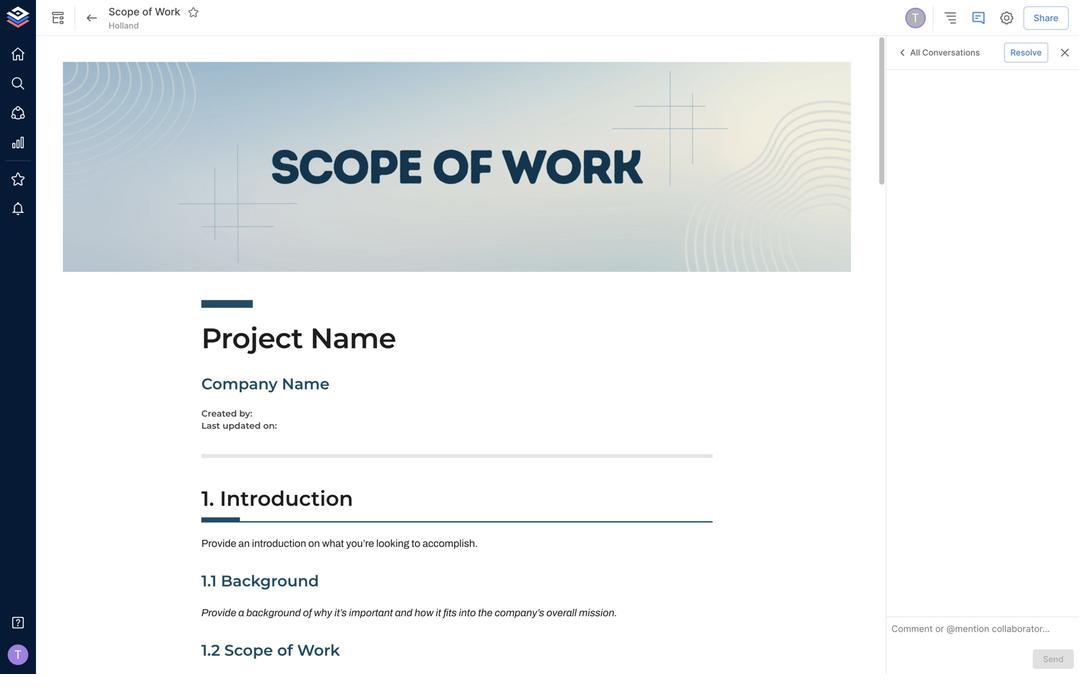 Task type: vqa. For each thing, say whether or not it's contained in the screenshot.
Favorite icon
yes



Task type: locate. For each thing, give the bounding box(es) containing it.
share button
[[1023, 6, 1069, 30]]

of
[[142, 6, 152, 18], [303, 607, 312, 619], [277, 641, 293, 660]]

all conversations
[[910, 48, 980, 58]]

company
[[201, 375, 278, 393]]

scope
[[109, 6, 140, 18], [224, 641, 273, 660]]

provide left "an"
[[201, 538, 236, 549]]

important
[[349, 607, 393, 619]]

0 horizontal spatial t
[[14, 648, 22, 662]]

1 horizontal spatial work
[[297, 641, 340, 660]]

name for company name
[[282, 375, 329, 393]]

work down why
[[297, 641, 340, 660]]

on:
[[263, 421, 277, 431]]

name
[[310, 321, 396, 356], [282, 375, 329, 393]]

Comment or @mention collaborator... text field
[[891, 623, 1074, 639]]

t button
[[903, 6, 928, 30], [4, 641, 32, 669]]

provide for provide an introduction on what you're looking to accomplish.
[[201, 538, 236, 549]]

of left why
[[303, 607, 312, 619]]

you're
[[346, 538, 374, 549]]

provide for provide a background of why it's important and how it fits into the company's overall mission.
[[201, 607, 236, 619]]

1.
[[201, 486, 214, 511]]

0 vertical spatial work
[[155, 6, 180, 18]]

0 vertical spatial scope
[[109, 6, 140, 18]]

of down background
[[277, 641, 293, 660]]

project
[[201, 321, 303, 356]]

2 horizontal spatial of
[[303, 607, 312, 619]]

into
[[459, 607, 476, 619]]

comments image
[[971, 10, 986, 26]]

0 horizontal spatial scope
[[109, 6, 140, 18]]

1 vertical spatial scope
[[224, 641, 273, 660]]

the
[[478, 607, 492, 619]]

1 vertical spatial t
[[14, 648, 22, 662]]

1 vertical spatial name
[[282, 375, 329, 393]]

work
[[155, 6, 180, 18], [297, 641, 340, 660]]

scope of work
[[109, 6, 180, 18]]

0 vertical spatial provide
[[201, 538, 236, 549]]

1 vertical spatial work
[[297, 641, 340, 660]]

scope right 1.2
[[224, 641, 273, 660]]

favorite image
[[187, 6, 199, 18]]

2 provide from the top
[[201, 607, 236, 619]]

0 vertical spatial name
[[310, 321, 396, 356]]

0 vertical spatial of
[[142, 6, 152, 18]]

looking
[[376, 538, 409, 549]]

1.1 background
[[201, 572, 319, 590]]

table of contents image
[[942, 10, 958, 26]]

mission.
[[579, 607, 617, 619]]

on
[[308, 538, 320, 549]]

t
[[912, 11, 919, 25], [14, 648, 22, 662]]

0 vertical spatial t
[[912, 11, 919, 25]]

1.2 scope of work
[[201, 641, 340, 660]]

0 horizontal spatial of
[[142, 6, 152, 18]]

conversations
[[922, 48, 980, 58]]

1.1
[[201, 572, 217, 590]]

1 vertical spatial of
[[303, 607, 312, 619]]

provide left a
[[201, 607, 236, 619]]

company's
[[495, 607, 544, 619]]

how
[[415, 607, 434, 619]]

work left favorite image
[[155, 6, 180, 18]]

go back image
[[84, 10, 100, 26]]

settings image
[[999, 10, 1014, 26]]

1 provide from the top
[[201, 538, 236, 549]]

provide
[[201, 538, 236, 549], [201, 607, 236, 619]]

fits
[[443, 607, 457, 619]]

0 vertical spatial t button
[[903, 6, 928, 30]]

updated
[[223, 421, 261, 431]]

0 horizontal spatial work
[[155, 6, 180, 18]]

1 horizontal spatial of
[[277, 641, 293, 660]]

and
[[395, 607, 412, 619]]

by:
[[239, 408, 252, 419]]

1 horizontal spatial t
[[912, 11, 919, 25]]

1 vertical spatial provide
[[201, 607, 236, 619]]

it
[[436, 607, 441, 619]]

of left favorite image
[[142, 6, 152, 18]]

2 vertical spatial of
[[277, 641, 293, 660]]

0 horizontal spatial t button
[[4, 641, 32, 669]]

resolve
[[1010, 48, 1042, 58]]

scope up holland
[[109, 6, 140, 18]]

introduction
[[220, 486, 353, 511]]



Task type: describe. For each thing, give the bounding box(es) containing it.
what
[[322, 538, 344, 549]]

show wiki image
[[50, 10, 66, 26]]

name for project name
[[310, 321, 396, 356]]

introduction
[[252, 538, 306, 549]]

provide an introduction on what you're looking to accomplish.
[[201, 538, 478, 549]]

1. introduction
[[201, 486, 353, 511]]

1.2
[[201, 641, 220, 660]]

project name
[[201, 321, 396, 356]]

company name
[[201, 375, 329, 393]]

holland
[[109, 20, 139, 30]]

1 vertical spatial t button
[[4, 641, 32, 669]]

created
[[201, 408, 237, 419]]

overall
[[546, 607, 577, 619]]

provide a background of why it's important and how it fits into the company's overall mission.
[[201, 607, 617, 619]]

a
[[238, 607, 244, 619]]

an
[[238, 538, 250, 549]]

1 horizontal spatial t button
[[903, 6, 928, 30]]

it's
[[334, 607, 347, 619]]

background
[[221, 572, 319, 590]]

accomplish.
[[423, 538, 478, 549]]

created by: last updated on:
[[201, 408, 277, 431]]

resolve button
[[1004, 43, 1048, 63]]

why
[[314, 607, 332, 619]]

all
[[910, 48, 920, 58]]

holland link
[[109, 20, 139, 32]]

background
[[246, 607, 301, 619]]

last
[[201, 421, 220, 431]]

share
[[1034, 12, 1058, 23]]

to
[[411, 538, 420, 549]]

1 horizontal spatial scope
[[224, 641, 273, 660]]

all conversations button
[[891, 42, 983, 63]]



